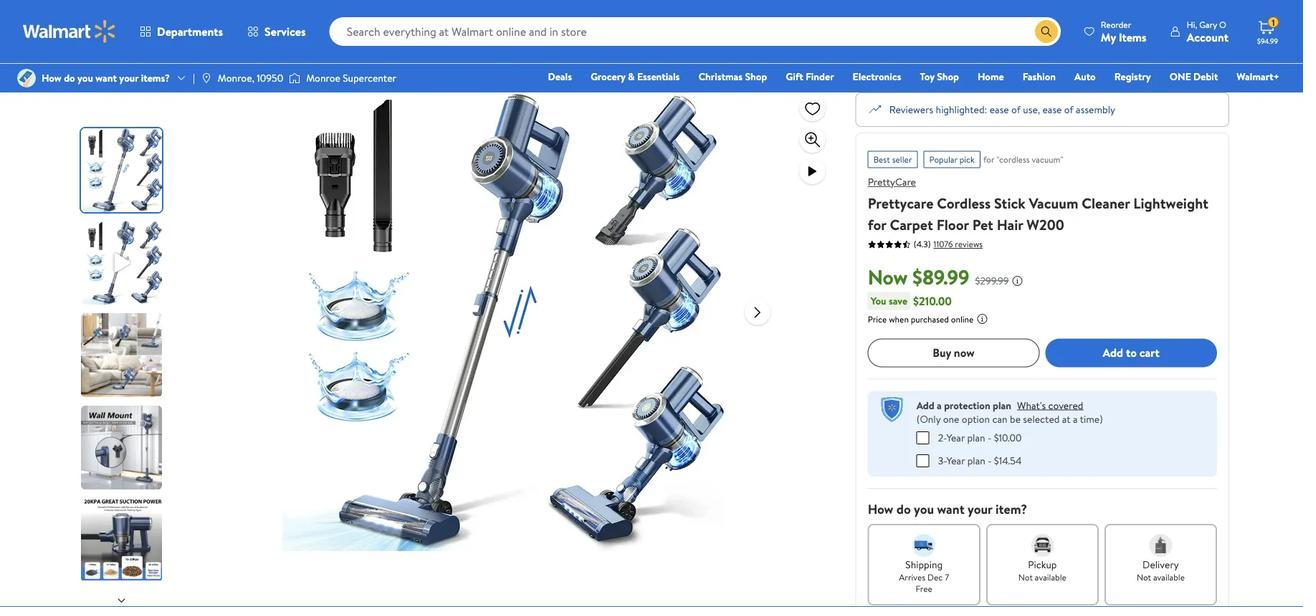 Task type: describe. For each thing, give the bounding box(es) containing it.
zoom image modal image
[[804, 131, 821, 148]]

vacuums, steamers & floor care
[[178, 6, 319, 20]]

covered
[[1049, 398, 1084, 412]]

electronics
[[853, 70, 902, 84]]

hair
[[997, 214, 1024, 234]]

0 horizontal spatial a
[[937, 398, 942, 412]]

vacuum
[[1029, 193, 1079, 213]]

 image for monroe, 10950
[[201, 72, 212, 84]]

year for 2-
[[947, 431, 965, 445]]

your for item?
[[968, 500, 993, 518]]

highlighted:
[[936, 103, 988, 117]]

one debit
[[1170, 70, 1218, 84]]

do for how do you want your items?
[[64, 71, 75, 85]]

reorder
[[1101, 18, 1132, 30]]

want for item?
[[937, 500, 965, 518]]

time)
[[1080, 412, 1103, 426]]

not for delivery
[[1137, 571, 1152, 583]]

your for items?
[[119, 71, 139, 85]]

available for pickup
[[1035, 571, 1067, 583]]

10950
[[257, 71, 283, 85]]

do for how do you want your item?
[[897, 500, 911, 518]]

protection
[[944, 398, 991, 412]]

learn more about strikethrough prices image
[[1012, 275, 1024, 286]]

intent image for delivery image
[[1150, 534, 1173, 557]]

services
[[265, 24, 306, 39]]

$210.00
[[913, 293, 952, 309]]

can
[[993, 412, 1008, 426]]

item?
[[996, 500, 1028, 518]]

best seller
[[874, 153, 912, 166]]

2-
[[938, 431, 947, 445]]

gift finder
[[786, 70, 834, 84]]

price when purchased online
[[868, 313, 974, 325]]

walmart+
[[1237, 70, 1280, 84]]

delivery not available
[[1137, 558, 1185, 583]]

year for 3-
[[947, 454, 965, 468]]

1 vertical spatial &
[[628, 70, 635, 84]]

$94.99
[[1258, 36, 1278, 46]]

home for home /
[[74, 6, 100, 20]]

hi,
[[1187, 18, 1198, 30]]

pickup
[[1028, 558, 1057, 572]]

debit
[[1194, 70, 1218, 84]]

buy now
[[933, 345, 975, 361]]

11076
[[934, 238, 953, 250]]

home link
[[971, 69, 1011, 84]]

shipping
[[906, 558, 943, 572]]

"cordless
[[997, 153, 1030, 166]]

pick
[[960, 153, 975, 166]]

what's covered button
[[1017, 398, 1084, 412]]

care
[[299, 6, 319, 20]]

finder
[[806, 70, 834, 84]]

how for how do you want your items?
[[42, 71, 62, 85]]

grocery & essentials
[[591, 70, 680, 84]]

prettycare prettycare cordless stick vacuum cleaner lightweight for carpet floor pet hair w200
[[868, 175, 1209, 234]]

2-year plan - $10.00
[[938, 431, 1022, 445]]

not for pickup
[[1019, 571, 1033, 583]]

monroe
[[306, 71, 340, 85]]

prettycare cordless stick vacuum cleaner lightweight for carpet floor pet hair w200 - image 2 of 11 image
[[81, 221, 165, 305]]

christmas shop link
[[692, 69, 774, 84]]

essentials
[[637, 70, 680, 84]]

carpet
[[890, 214, 933, 234]]

2-Year plan - $10.00 checkbox
[[917, 431, 930, 444]]

seller
[[892, 153, 912, 166]]

/
[[106, 6, 110, 20]]

services button
[[235, 14, 318, 49]]

3-Year plan - $14.54 checkbox
[[917, 454, 930, 467]]

fashion link
[[1016, 69, 1063, 84]]

reviewers highlighted: ease of use, ease of assembly
[[890, 103, 1116, 117]]

toy shop
[[920, 70, 959, 84]]

my
[[1101, 29, 1116, 45]]

(4.3) 11076 reviews
[[914, 238, 983, 250]]

supercenter
[[343, 71, 396, 85]]

reviewers
[[890, 103, 934, 117]]

prettycare cordless stick vacuum cleaner lightweight for carpet floor pet hair w200 - image 3 of 11 image
[[81, 313, 165, 397]]

departments button
[[128, 14, 235, 49]]

$10.00
[[994, 431, 1022, 445]]

free
[[916, 582, 933, 595]]

online
[[951, 313, 974, 325]]

grocery & essentials link
[[584, 69, 686, 84]]

intent image for pickup image
[[1031, 534, 1054, 557]]

3-
[[938, 454, 947, 468]]

be
[[1010, 412, 1021, 426]]

legal information image
[[977, 313, 988, 324]]

shop for toy shop
[[937, 70, 959, 84]]

hi, gary o account
[[1187, 18, 1229, 45]]

$299.99
[[975, 274, 1009, 288]]

auto
[[1075, 70, 1096, 84]]

lightweight
[[1134, 193, 1209, 213]]

monroe, 10950
[[218, 71, 283, 85]]

add a protection plan what's covered (only one option can be selected at a time)
[[917, 398, 1103, 426]]

for inside prettycare prettycare cordless stick vacuum cleaner lightweight for carpet floor pet hair w200
[[868, 214, 887, 234]]

plan inside add a protection plan what's covered (only one option can be selected at a time)
[[993, 398, 1012, 412]]

auto link
[[1068, 69, 1103, 84]]

save
[[889, 294, 908, 308]]

registry link
[[1108, 69, 1158, 84]]

- for $10.00
[[988, 431, 992, 445]]

prettycare link
[[868, 175, 916, 189]]

7
[[945, 571, 949, 583]]

at
[[1062, 412, 1071, 426]]

2 of from the left
[[1065, 103, 1074, 117]]

deals
[[548, 70, 572, 84]]

search icon image
[[1041, 26, 1052, 37]]

what's
[[1017, 398, 1046, 412]]

prettycare cordless stick vacuum cleaner lightweight for carpet floor pet hair w200 - image 5 of 11 image
[[81, 498, 165, 582]]

add for add a protection plan what's covered (only one option can be selected at a time)
[[917, 398, 935, 412]]

use,
[[1023, 103, 1040, 117]]

purchased
[[911, 313, 949, 325]]



Task type: locate. For each thing, give the bounding box(es) containing it.
1 horizontal spatial home
[[978, 70, 1004, 84]]

0 vertical spatial add
[[1103, 345, 1124, 361]]

cordless
[[937, 193, 991, 213]]

0 vertical spatial do
[[64, 71, 75, 85]]

0 horizontal spatial &
[[264, 6, 271, 20]]

stick up the hair
[[994, 193, 1026, 213]]

 image
[[289, 71, 301, 85], [201, 72, 212, 84]]

0 vertical spatial how
[[42, 71, 62, 85]]

available for delivery
[[1154, 571, 1185, 583]]

for
[[984, 153, 995, 166], [868, 214, 887, 234]]

how for how do you want your item?
[[868, 500, 894, 518]]

0 horizontal spatial add
[[917, 398, 935, 412]]

not down the intent image for delivery
[[1137, 571, 1152, 583]]

0 vertical spatial floor
[[273, 6, 296, 20]]

- for $14.54
[[988, 454, 992, 468]]

for right pick
[[984, 153, 995, 166]]

0 vertical spatial stick
[[335, 6, 356, 20]]

1 horizontal spatial floor
[[937, 214, 969, 234]]

gift
[[786, 70, 803, 84]]

home left /
[[74, 6, 100, 20]]

available inside pickup not available
[[1035, 571, 1067, 583]]

1 vertical spatial year
[[947, 454, 965, 468]]

how do you want your item?
[[868, 500, 1028, 518]]

1 horizontal spatial &
[[628, 70, 635, 84]]

0 horizontal spatial of
[[1012, 103, 1021, 117]]

1 horizontal spatial add
[[1103, 345, 1124, 361]]

0 horizontal spatial how
[[42, 71, 62, 85]]

1 vertical spatial add
[[917, 398, 935, 412]]

1 vertical spatial floor
[[937, 214, 969, 234]]

2 not from the left
[[1137, 571, 1152, 583]]

0 horizontal spatial floor
[[273, 6, 296, 20]]

$14.54
[[994, 454, 1022, 468]]

- left $14.54
[[988, 454, 992, 468]]

plan left what's
[[993, 398, 1012, 412]]

prettycare cordless stick vacuum cleaner lightweight for carpet floor pet hair w200 - image 4 of 11 image
[[81, 406, 165, 490]]

walmart image
[[23, 20, 116, 43]]

0 horizontal spatial ease
[[990, 103, 1009, 117]]

reorder my items
[[1101, 18, 1147, 45]]

add to cart button
[[1046, 339, 1217, 367]]

1 horizontal spatial shop
[[937, 70, 959, 84]]

buy
[[933, 345, 951, 361]]

3-year plan - $14.54
[[938, 454, 1022, 468]]

you for how do you want your item?
[[914, 500, 934, 518]]

next image image
[[116, 595, 127, 607]]

1 vertical spatial you
[[914, 500, 934, 518]]

0 horizontal spatial want
[[96, 71, 117, 85]]

& up services
[[264, 6, 271, 20]]

reviews
[[955, 238, 983, 250]]

o
[[1219, 18, 1227, 30]]

available down the intent image for pickup
[[1035, 571, 1067, 583]]

1 vertical spatial -
[[988, 454, 992, 468]]

1 year from the top
[[947, 431, 965, 445]]

0 horizontal spatial your
[[119, 71, 139, 85]]

stick inside prettycare prettycare cordless stick vacuum cleaner lightweight for carpet floor pet hair w200
[[994, 193, 1026, 213]]

of left assembly
[[1065, 103, 1074, 117]]

monroe supercenter
[[306, 71, 396, 85]]

stick vacuums
[[335, 6, 397, 20]]

1 vertical spatial stick
[[994, 193, 1026, 213]]

available inside delivery not available
[[1154, 571, 1185, 583]]

you
[[871, 294, 887, 308]]

one
[[1170, 70, 1191, 84]]

floor inside prettycare prettycare cordless stick vacuum cleaner lightweight for carpet floor pet hair w200
[[937, 214, 969, 234]]

one debit link
[[1163, 69, 1225, 84]]

1 vertical spatial do
[[897, 500, 911, 518]]

add inside add a protection plan what's covered (only one option can be selected at a time)
[[917, 398, 935, 412]]

shop right the toy
[[937, 70, 959, 84]]

1 horizontal spatial your
[[968, 500, 993, 518]]

you for how do you want your items?
[[77, 71, 93, 85]]

&
[[264, 6, 271, 20], [628, 70, 635, 84]]

view video image
[[804, 163, 821, 180]]

0 horizontal spatial  image
[[201, 72, 212, 84]]

0 vertical spatial &
[[264, 6, 271, 20]]

vacuum"
[[1032, 153, 1064, 166]]

add inside add to cart button
[[1103, 345, 1124, 361]]

w200
[[1027, 214, 1065, 234]]

not down the intent image for pickup
[[1019, 571, 1033, 583]]

1 horizontal spatial want
[[937, 500, 965, 518]]

add to cart
[[1103, 345, 1160, 361]]

not inside pickup not available
[[1019, 571, 1033, 583]]

want left items?
[[96, 71, 117, 85]]

1
[[1272, 16, 1275, 28]]

add for add to cart
[[1103, 345, 1124, 361]]

0 vertical spatial home
[[74, 6, 100, 20]]

how do you want your items?
[[42, 71, 170, 85]]

home up reviewers highlighted: ease of use, ease of assembly
[[978, 70, 1004, 84]]

departments
[[157, 24, 223, 39]]

1 horizontal spatial of
[[1065, 103, 1074, 117]]

2 year from the top
[[947, 454, 965, 468]]

electronics link
[[846, 69, 908, 84]]

add left "one"
[[917, 398, 935, 412]]

 image right |
[[201, 72, 212, 84]]

1 shop from the left
[[745, 70, 767, 84]]

0 vertical spatial for
[[984, 153, 995, 166]]

cleaner
[[1082, 193, 1130, 213]]

1 horizontal spatial  image
[[289, 71, 301, 85]]

0 horizontal spatial for
[[868, 214, 887, 234]]

Walmart Site-Wide search field
[[330, 17, 1061, 46]]

pickup not available
[[1019, 558, 1067, 583]]

shop for christmas shop
[[745, 70, 767, 84]]

registry
[[1115, 70, 1151, 84]]

home for home
[[978, 70, 1004, 84]]

add left to
[[1103, 345, 1124, 361]]

shipping arrives dec 7 free
[[899, 558, 949, 595]]

cart
[[1140, 345, 1160, 361]]

how
[[42, 71, 62, 85], [868, 500, 894, 518]]

intent image for shipping image
[[913, 534, 936, 557]]

of left use, at top right
[[1012, 103, 1021, 117]]

popular
[[930, 153, 958, 166]]

2 shop from the left
[[937, 70, 959, 84]]

1 available from the left
[[1035, 571, 1067, 583]]

prettycare
[[868, 193, 934, 213]]

 image for monroe supercenter
[[289, 71, 301, 85]]

prettycare cordless stick vacuum cleaner lightweight for carpet floor pet hair w200 image
[[274, 92, 733, 551]]

1 vertical spatial plan
[[967, 431, 986, 445]]

want down 3-
[[937, 500, 965, 518]]

assembly
[[1076, 103, 1116, 117]]

option
[[962, 412, 990, 426]]

price
[[868, 313, 887, 325]]

0 horizontal spatial available
[[1035, 571, 1067, 583]]

not inside delivery not available
[[1137, 571, 1152, 583]]

prettycare
[[868, 175, 916, 189]]

1 horizontal spatial a
[[1073, 412, 1078, 426]]

year down "one"
[[947, 431, 965, 445]]

do
[[64, 71, 75, 85], [897, 500, 911, 518]]

plan down option
[[967, 431, 986, 445]]

1 horizontal spatial available
[[1154, 571, 1185, 583]]

0 horizontal spatial not
[[1019, 571, 1033, 583]]

next media item image
[[749, 304, 766, 321]]

stick left vacuums
[[335, 6, 356, 20]]

0 vertical spatial plan
[[993, 398, 1012, 412]]

deals link
[[542, 69, 579, 84]]

1 vertical spatial for
[[868, 214, 887, 234]]

1 horizontal spatial how
[[868, 500, 894, 518]]

& right grocery
[[628, 70, 635, 84]]

1 not from the left
[[1019, 571, 1033, 583]]

a right the at
[[1073, 412, 1078, 426]]

year
[[947, 431, 965, 445], [947, 454, 965, 468]]

toy
[[920, 70, 935, 84]]

(4.3)
[[914, 238, 931, 250]]

1 ease from the left
[[990, 103, 1009, 117]]

fashion
[[1023, 70, 1056, 84]]

1 horizontal spatial not
[[1137, 571, 1152, 583]]

2 ease from the left
[[1043, 103, 1062, 117]]

floor
[[273, 6, 296, 20], [937, 214, 969, 234]]

1 vertical spatial your
[[968, 500, 993, 518]]

you down walmart image
[[77, 71, 93, 85]]

0 horizontal spatial stick
[[335, 6, 356, 20]]

1 vertical spatial how
[[868, 500, 894, 518]]

plan for $10.00
[[967, 431, 986, 445]]

wpp logo image
[[879, 397, 905, 422]]

your left items?
[[119, 71, 139, 85]]

0 horizontal spatial you
[[77, 71, 93, 85]]

Search search field
[[330, 17, 1061, 46]]

you save $210.00
[[871, 293, 952, 309]]

toy shop link
[[914, 69, 966, 84]]

account
[[1187, 29, 1229, 45]]

1 vertical spatial want
[[937, 500, 965, 518]]

plan for $14.54
[[968, 454, 986, 468]]

 image
[[17, 69, 36, 87]]

0 horizontal spatial home
[[74, 6, 100, 20]]

0 vertical spatial want
[[96, 71, 117, 85]]

do up shipping
[[897, 500, 911, 518]]

your left item?
[[968, 500, 993, 518]]

buy now button
[[868, 339, 1040, 367]]

do down walmart image
[[64, 71, 75, 85]]

1 horizontal spatial stick
[[994, 193, 1026, 213]]

floor up 11076 reviews link at the top right
[[937, 214, 969, 234]]

ease right use, at top right
[[1043, 103, 1062, 117]]

0 vertical spatial your
[[119, 71, 139, 85]]

available down the intent image for delivery
[[1154, 571, 1185, 583]]

ease
[[990, 103, 1009, 117], [1043, 103, 1062, 117]]

stick vacuums link
[[335, 6, 397, 20]]

0 vertical spatial you
[[77, 71, 93, 85]]

0 vertical spatial -
[[988, 431, 992, 445]]

now $89.99
[[868, 263, 970, 291]]

 image right 10950
[[289, 71, 301, 85]]

a left "one"
[[937, 398, 942, 412]]

1 horizontal spatial ease
[[1043, 103, 1062, 117]]

0 horizontal spatial do
[[64, 71, 75, 85]]

1 horizontal spatial you
[[914, 500, 934, 518]]

2 vertical spatial plan
[[968, 454, 986, 468]]

1 vertical spatial home
[[978, 70, 1004, 84]]

your
[[119, 71, 139, 85], [968, 500, 993, 518]]

pet
[[973, 214, 994, 234]]

0 vertical spatial year
[[947, 431, 965, 445]]

floor up services
[[273, 6, 296, 20]]

for down prettycare
[[868, 214, 887, 234]]

plan down the 2-year plan - $10.00 at the bottom right of page
[[968, 454, 986, 468]]

1 horizontal spatial for
[[984, 153, 995, 166]]

ease left use, at top right
[[990, 103, 1009, 117]]

now
[[868, 263, 908, 291]]

want for items?
[[96, 71, 117, 85]]

- left $10.00
[[988, 431, 992, 445]]

sponsored
[[1176, 48, 1215, 60]]

year right 3-year plan - $14.54 option
[[947, 454, 965, 468]]

vacuums
[[358, 6, 397, 20]]

to
[[1126, 345, 1137, 361]]

0 horizontal spatial shop
[[745, 70, 767, 84]]

1 of from the left
[[1012, 103, 1021, 117]]

monroe,
[[218, 71, 254, 85]]

2 available from the left
[[1154, 571, 1185, 583]]

when
[[889, 313, 909, 325]]

1 horizontal spatial do
[[897, 500, 911, 518]]

shop right christmas
[[745, 70, 767, 84]]

$89.99
[[913, 263, 970, 291]]

you up intent image for shipping
[[914, 500, 934, 518]]

dec
[[928, 571, 943, 583]]

grocery
[[591, 70, 626, 84]]

steamers
[[221, 6, 262, 20]]

add to favorites list, prettycare cordless stick vacuum cleaner lightweight for carpet floor pet hair w200 image
[[804, 99, 821, 117]]

one
[[943, 412, 960, 426]]

prettycare cordless stick vacuum cleaner lightweight for carpet floor pet hair w200 - image 1 of 11 image
[[81, 128, 165, 212]]



Task type: vqa. For each thing, say whether or not it's contained in the screenshot.
which
no



